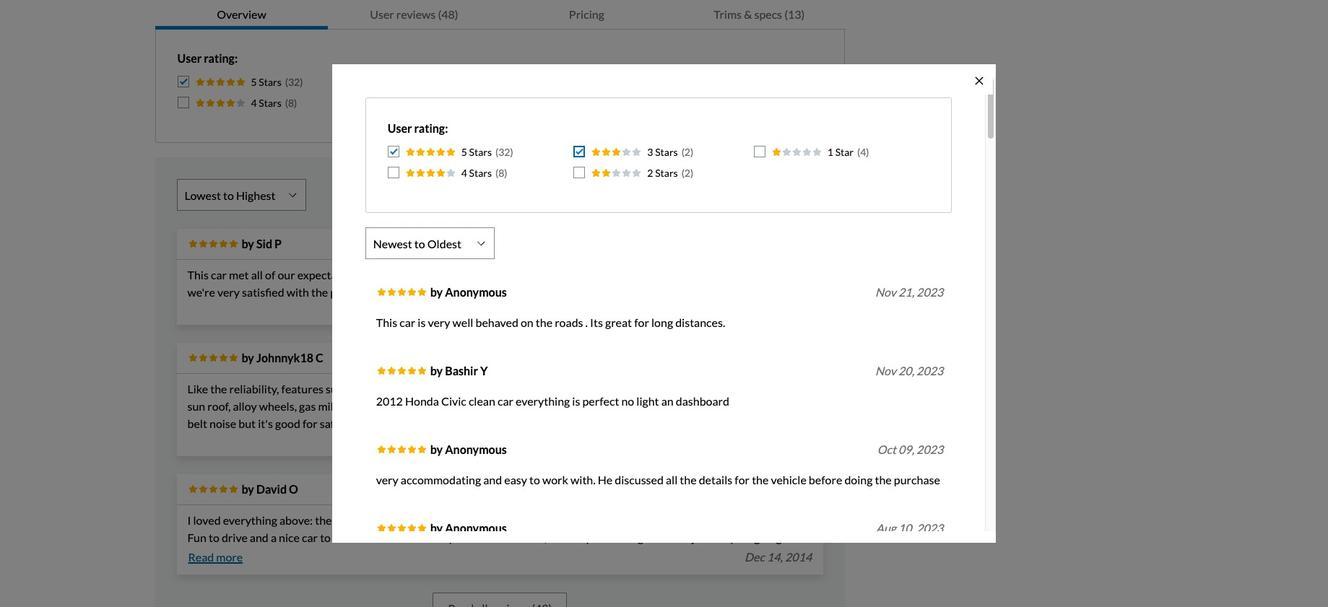Task type: describe. For each thing, give the bounding box(es) containing it.
car right clean at the bottom of page
[[498, 395, 514, 408]]

annoying
[[731, 400, 777, 413]]

car.
[[428, 268, 445, 282]]

2023 for nov 20, 2023
[[917, 364, 944, 378]]

economy,
[[466, 285, 513, 299]]

no
[[622, 395, 635, 408]]

it's
[[638, 514, 654, 527]]

xm
[[419, 382, 434, 396]]

comfortable.
[[746, 514, 810, 527]]

purchase
[[894, 473, 941, 487]]

for inside this car met all of our expectations for a second car.  it is comfortable and roomy.  we drove the car on a few long trips and we're very satisfied with the performance.  we liked the economy, looks, performance and reliability.
[[364, 268, 379, 282]]

accord,
[[320, 548, 359, 562]]

it
[[229, 566, 237, 579]]

before
[[809, 473, 843, 487]]

seats, inside i loved everything above: the alloy wheels, leather seats, bluetooth, and gas consumption. it's pretty stylish and comfortable. fun to drive and a nice car to own. honda cars are expensive brand-new, but they last a long time and just keep on going and going. i had a 1996 honda accord, and currently have an 2003 acura mdx and 2010 honda odyssey. they are great cars. overall, it gets 5 stars!
[[439, 514, 468, 527]]

but inside i loved everything above: the alloy wheels, leather seats, bluetooth, and gas consumption. it's pretty stylish and comfortable. fun to drive and a nice car to own. honda cars are expensive brand-new, but they last a long time and just keep on going and going. i had a 1996 honda accord, and currently have an 2003 acura mdx and 2010 honda odyssey. they are great cars. overall, it gets 5 stars!
[[549, 531, 567, 545]]

by up reliability,
[[242, 351, 254, 365]]

distances.
[[676, 316, 726, 330]]

cars.
[[770, 548, 794, 562]]

an inside i loved everything above: the alloy wheels, leather seats, bluetooth, and gas consumption. it's pretty stylish and comfortable. fun to drive and a nice car to own. honda cars are expensive brand-new, but they last a long time and just keep on going and going. i had a 1996 honda accord, and currently have an 2003 acura mdx and 2010 honda odyssey. they are great cars. overall, it gets 5 stars!
[[457, 548, 469, 562]]

user rating: for 3
[[388, 121, 448, 135]]

aug 10, 2023
[[876, 522, 944, 535]]

1 color from the left
[[475, 400, 501, 413]]

user for 2 stars
[[177, 51, 202, 65]]

5 for 3
[[462, 146, 467, 158]]

user reviews (48) tab
[[328, 0, 500, 30]]

0 horizontal spatial to
[[209, 531, 220, 545]]

on inside i loved everything above: the alloy wheels, leather seats, bluetooth, and gas consumption. it's pretty stylish and comfortable. fun to drive and a nice car to own. honda cars are expensive brand-new, but they last a long time and just keep on going and going. i had a 1996 honda accord, and currently have an 2003 acura mdx and 2010 honda odyssey. they are great cars. overall, it gets 5 stars!
[[739, 531, 752, 545]]

consumption.
[[568, 514, 636, 527]]

bluetooth,
[[470, 514, 523, 527]]

user inside tab
[[370, 7, 394, 21]]

drive
[[222, 531, 248, 545]]

and up 1996
[[250, 531, 269, 545]]

such
[[326, 382, 349, 396]]

with
[[287, 285, 309, 299]]

seat
[[779, 400, 801, 413]]

21,
[[899, 285, 915, 299]]

rating: for 2
[[204, 51, 238, 65]]

very inside this car met all of our expectations for a second car.  it is comfortable and roomy.  we drove the car on a few long trips and we're very satisfied with the performance.  we liked the economy, looks, performance and reliability.
[[217, 285, 240, 299]]

brand-
[[490, 531, 524, 545]]

0 horizontal spatial great
[[605, 316, 632, 330]]

o
[[289, 483, 298, 496]]

and up keep
[[725, 514, 744, 527]]

pretty
[[656, 514, 688, 527]]

4 stars ( 8 ) for 3 stars
[[462, 167, 508, 179]]

by up accommodating
[[430, 443, 443, 457]]

for inside like the reliability, features such as bluetooth, xm radio, easy accessibility, cruise control, digital speedometer, leather seats, sun roof, alloy wheels, gas mileage, maintenance, exterior color black, and interior color light grey.  dislike the annoying seat belt noise but it's good for safe measure.
[[303, 417, 318, 431]]

and up "new,"
[[525, 514, 544, 527]]

drove
[[610, 268, 639, 282]]

1 vertical spatial is
[[418, 316, 426, 330]]

1 horizontal spatial very
[[376, 473, 399, 487]]

dislike
[[675, 400, 710, 413]]

last
[[594, 531, 612, 545]]

tab list containing overview
[[155, 0, 846, 30]]

a right last
[[614, 531, 620, 545]]

reliability.
[[636, 285, 685, 299]]

few
[[701, 268, 720, 282]]

oct 09, 2023
[[878, 443, 944, 457]]

2014
[[785, 551, 812, 564]]

0 horizontal spatial are
[[419, 531, 435, 545]]

maintenance,
[[362, 400, 430, 413]]

bluetooth,
[[365, 382, 417, 396]]

everything inside i loved everything above: the alloy wheels, leather seats, bluetooth, and gas consumption. it's pretty stylish and comfortable. fun to drive and a nice car to own. honda cars are expensive brand-new, but they last a long time and just keep on going and going. i had a 1996 honda accord, and currently have an 2003 acura mdx and 2010 honda odyssey. they are great cars. overall, it gets 5 stars!
[[223, 514, 277, 527]]

speedometer,
[[665, 382, 734, 396]]

it
[[448, 268, 455, 282]]

dashboard
[[676, 395, 730, 408]]

2012
[[376, 395, 403, 408]]

user rating: for 2
[[177, 51, 238, 65]]

by bashir y
[[430, 364, 488, 378]]

time
[[646, 531, 669, 545]]

.
[[586, 316, 588, 330]]

performance.
[[330, 285, 398, 299]]

overview
[[217, 7, 266, 21]]

10,
[[899, 522, 915, 535]]

anonymous for very
[[445, 285, 507, 299]]

to inside dialog
[[530, 473, 540, 487]]

long inside this car met all of our expectations for a second car.  it is comfortable and roomy.  we drove the car on a few long trips and we're very satisfied with the performance.  we liked the economy, looks, performance and reliability.
[[722, 268, 744, 282]]

alloy inside i loved everything above: the alloy wheels, leather seats, bluetooth, and gas consumption. it's pretty stylish and comfortable. fun to drive and a nice car to own. honda cars are expensive brand-new, but they last a long time and just keep on going and going. i had a 1996 honda accord, and currently have an 2003 acura mdx and 2010 honda odyssey. they are great cars. overall, it gets 5 stars!
[[334, 514, 358, 527]]

3
[[648, 146, 653, 158]]

cruise
[[558, 382, 588, 396]]

own.
[[333, 531, 357, 545]]

by sid p
[[242, 237, 282, 251]]

this for this car met all of our expectations for a second car.  it is comfortable and roomy.  we drove the car on a few long trips and we're very satisfied with the performance.  we liked the economy, looks, performance and reliability.
[[187, 268, 209, 282]]

honda left cars
[[360, 531, 393, 545]]

1 vertical spatial 4
[[861, 146, 867, 158]]

1 horizontal spatial everything
[[516, 395, 570, 408]]

details
[[699, 473, 733, 487]]

david
[[256, 483, 287, 496]]

the down speedometer,
[[712, 400, 729, 413]]

expensive
[[438, 531, 488, 545]]

14,
[[767, 551, 783, 564]]

2 vertical spatial is
[[572, 395, 580, 408]]

a left few
[[693, 268, 699, 282]]

on inside this car met all of our expectations for a second car.  it is comfortable and roomy.  we drove the car on a few long trips and we're very satisfied with the performance.  we liked the economy, looks, performance and reliability.
[[678, 268, 691, 282]]

met
[[229, 268, 249, 282]]

expectations
[[297, 268, 362, 282]]

and up bluetooth,
[[484, 473, 502, 487]]

looks,
[[516, 285, 545, 299]]

belt
[[187, 417, 207, 431]]

user for 3 stars
[[388, 121, 412, 135]]

light inside dialog
[[637, 395, 659, 408]]

the left details
[[680, 473, 697, 487]]

like the reliability, features such as bluetooth, xm radio, easy accessibility, cruise control, digital speedometer, leather seats, sun roof, alloy wheels, gas mileage, maintenance, exterior color black, and interior color light grey.  dislike the annoying seat belt noise but it's good for safe measure.
[[187, 382, 804, 431]]

the left roads
[[536, 316, 553, 330]]

car up reliability.
[[660, 268, 676, 282]]

going.
[[187, 548, 218, 562]]

wheels, inside like the reliability, features such as bluetooth, xm radio, easy accessibility, cruise control, digital speedometer, leather seats, sun roof, alloy wheels, gas mileage, maintenance, exterior color black, and interior color light grey.  dislike the annoying seat belt noise but it's good for safe measure.
[[259, 400, 297, 413]]

overview tab
[[155, 0, 328, 30]]

satisfied
[[242, 285, 284, 299]]

2012 honda civic clean car everything is perfect no light an dashboard
[[376, 395, 730, 408]]

acura
[[501, 548, 531, 562]]

0 vertical spatial i
[[187, 514, 191, 527]]

overall,
[[187, 566, 227, 579]]

1996
[[255, 548, 281, 562]]

light inside like the reliability, features such as bluetooth, xm radio, easy accessibility, cruise control, digital speedometer, leather seats, sun roof, alloy wheels, gas mileage, maintenance, exterior color black, and interior color light grey.  dislike the annoying seat belt noise but it's good for safe measure.
[[624, 400, 647, 413]]

sun
[[187, 400, 205, 413]]

5 for 2
[[251, 76, 257, 88]]

user reviews (48)
[[370, 7, 458, 21]]

vehicle
[[771, 473, 807, 487]]

1 horizontal spatial to
[[320, 531, 331, 545]]

comment alt edit image
[[739, 0, 750, 9]]

the right doing
[[875, 473, 892, 487]]

honda down nice
[[284, 548, 318, 562]]

perfect
[[583, 395, 619, 408]]

&
[[744, 7, 752, 21]]

long inside i loved everything above: the alloy wheels, leather seats, bluetooth, and gas consumption. it's pretty stylish and comfortable. fun to drive and a nice car to own. honda cars are expensive brand-new, but they last a long time and just keep on going and going. i had a 1996 honda accord, and currently have an 2003 acura mdx and 2010 honda odyssey. they are great cars. overall, it gets 5 stars!
[[622, 531, 644, 545]]

more
[[216, 551, 243, 564]]

32 for 2
[[288, 76, 300, 88]]

1 vertical spatial i
[[220, 548, 223, 562]]

this car met all of our expectations for a second car.  it is comfortable and roomy.  we drove the car on a few long trips and we're very satisfied with the performance.  we liked the economy, looks, performance and reliability.
[[187, 268, 791, 299]]

civic
[[441, 395, 467, 408]]

roomy.
[[553, 268, 587, 282]]

and down drove
[[615, 285, 633, 299]]

have
[[431, 548, 455, 562]]

for down reliability.
[[634, 316, 649, 330]]

leather inside i loved everything above: the alloy wheels, leather seats, bluetooth, and gas consumption. it's pretty stylish and comfortable. fun to drive and a nice car to own. honda cars are expensive brand-new, but they last a long time and just keep on going and going. i had a 1996 honda accord, and currently have an 2003 acura mdx and 2010 honda odyssey. they are great cars. overall, it gets 5 stars!
[[400, 514, 437, 527]]

an inside dialog
[[662, 395, 674, 408]]

nov 21, 2023
[[876, 285, 944, 299]]

by anonymous for easy
[[430, 443, 507, 457]]

is inside this car met all of our expectations for a second car.  it is comfortable and roomy.  we drove the car on a few long trips and we're very satisfied with the performance.  we liked the economy, looks, performance and reliability.
[[458, 268, 466, 282]]

read
[[188, 551, 214, 564]]

very accommodating and easy to work with.  he discussed all the details for the vehicle before doing the purchase
[[376, 473, 941, 487]]

read more
[[188, 551, 243, 564]]

and down they
[[562, 548, 580, 562]]

0 horizontal spatial on
[[521, 316, 534, 330]]



Task type: locate. For each thing, give the bounding box(es) containing it.
gets
[[239, 566, 260, 579]]

a right had
[[247, 548, 252, 562]]

trims
[[714, 7, 742, 21]]

car left met
[[211, 268, 227, 282]]

gas
[[546, 514, 566, 527]]

4 for 2 stars ( 2 )
[[251, 97, 257, 109]]

2023 right 20,
[[917, 364, 944, 378]]

and right the 'black,' in the left of the page
[[535, 400, 553, 413]]

20,
[[899, 364, 915, 378]]

1 horizontal spatial alloy
[[334, 514, 358, 527]]

very
[[217, 285, 240, 299], [428, 316, 450, 330], [376, 473, 399, 487]]

car inside i loved everything above: the alloy wheels, leather seats, bluetooth, and gas consumption. it's pretty stylish and comfortable. fun to drive and a nice car to own. honda cars are expensive brand-new, but they last a long time and just keep on going and going. i had a 1996 honda accord, and currently have an 2003 acura mdx and 2010 honda odyssey. they are great cars. overall, it gets 5 stars!
[[302, 531, 318, 545]]

to left own.
[[320, 531, 331, 545]]

trips
[[746, 268, 770, 282]]

is
[[458, 268, 466, 282], [418, 316, 426, 330], [572, 395, 580, 408]]

wheels, up cars
[[360, 514, 398, 527]]

5 stars ( 32 ) inside dialog
[[462, 146, 513, 158]]

0 vertical spatial alloy
[[233, 400, 257, 413]]

0 horizontal spatial 2 stars ( 2 )
[[472, 97, 518, 109]]

2
[[472, 97, 478, 109], [509, 97, 515, 109], [685, 146, 691, 158], [648, 167, 653, 179], [685, 167, 691, 179]]

c
[[316, 351, 324, 365]]

tab list
[[155, 0, 846, 30]]

0 horizontal spatial rating:
[[204, 51, 238, 65]]

1 vertical spatial user rating:
[[388, 121, 448, 135]]

safe
[[320, 417, 341, 431]]

5 stars ( 32 )
[[251, 76, 303, 88], [462, 146, 513, 158]]

0 horizontal spatial alloy
[[233, 400, 257, 413]]

0 horizontal spatial this
[[187, 268, 209, 282]]

by down "car."
[[430, 285, 443, 299]]

dec 14, 2014
[[745, 551, 812, 564]]

0 horizontal spatial 5 stars ( 32 )
[[251, 76, 303, 88]]

1 vertical spatial easy
[[505, 473, 527, 487]]

radio,
[[437, 382, 465, 396]]

are down keep
[[722, 548, 739, 562]]

1 vertical spatial everything
[[223, 514, 277, 527]]

1 vertical spatial anonymous
[[445, 443, 507, 457]]

2 horizontal spatial 5
[[462, 146, 467, 158]]

0 vertical spatial leather
[[736, 382, 773, 396]]

0 vertical spatial an
[[662, 395, 674, 408]]

5
[[251, 76, 257, 88], [462, 146, 467, 158], [262, 566, 269, 579]]

by left sid at top left
[[242, 237, 254, 251]]

nice
[[279, 531, 300, 545]]

1 horizontal spatial we
[[590, 268, 607, 282]]

seats, inside like the reliability, features such as bluetooth, xm radio, easy accessibility, cruise control, digital speedometer, leather seats, sun roof, alloy wheels, gas mileage, maintenance, exterior color black, and interior color light grey.  dislike the annoying seat belt noise but it's good for safe measure.
[[775, 382, 804, 396]]

0 vertical spatial 32
[[288, 76, 300, 88]]

1 horizontal spatial i
[[220, 548, 223, 562]]

2 vertical spatial on
[[739, 531, 752, 545]]

3 anonymous from the top
[[445, 522, 507, 535]]

1 horizontal spatial great
[[741, 548, 768, 562]]

great
[[605, 316, 632, 330], [741, 548, 768, 562]]

0 horizontal spatial user rating:
[[177, 51, 238, 65]]

dialog
[[332, 64, 997, 608]]

are
[[419, 531, 435, 545], [722, 548, 739, 562]]

great inside i loved everything above: the alloy wheels, leather seats, bluetooth, and gas consumption. it's pretty stylish and comfortable. fun to drive and a nice car to own. honda cars are expensive brand-new, but they last a long time and just keep on going and going. i had a 1996 honda accord, and currently have an 2003 acura mdx and 2010 honda odyssey. they are great cars. overall, it gets 5 stars!
[[741, 548, 768, 562]]

and down pretty
[[671, 531, 690, 545]]

1 star ( 4 )
[[828, 146, 870, 158]]

alloy up own.
[[334, 514, 358, 527]]

1 vertical spatial on
[[521, 316, 534, 330]]

1 vertical spatial are
[[722, 548, 739, 562]]

1 vertical spatial long
[[652, 316, 673, 330]]

4 stars ( 8 ) for 2 stars
[[251, 97, 297, 109]]

pricing tab
[[500, 0, 673, 30]]

1 horizontal spatial but
[[549, 531, 567, 545]]

all left of
[[251, 268, 263, 282]]

long right few
[[722, 268, 744, 282]]

1 vertical spatial rating:
[[414, 121, 448, 135]]

1 horizontal spatial 4 stars ( 8 )
[[462, 167, 508, 179]]

0 vertical spatial by anonymous
[[430, 285, 507, 299]]

1 vertical spatial 4 stars ( 8 )
[[462, 167, 508, 179]]

0 vertical spatial everything
[[516, 395, 570, 408]]

oct
[[878, 443, 897, 457]]

interior
[[555, 400, 594, 413]]

the
[[641, 268, 658, 282], [311, 285, 328, 299], [447, 285, 463, 299], [536, 316, 553, 330], [210, 382, 227, 396], [712, 400, 729, 413], [680, 473, 697, 487], [752, 473, 769, 487], [875, 473, 892, 487], [315, 514, 332, 527]]

and right trips
[[772, 268, 791, 282]]

2 color from the left
[[596, 400, 622, 413]]

good
[[275, 417, 300, 431]]

star
[[836, 146, 854, 158]]

by up have
[[430, 522, 443, 535]]

4
[[251, 97, 257, 109], [861, 146, 867, 158], [462, 167, 467, 179]]

1 nov from the top
[[876, 285, 897, 299]]

is down liked
[[418, 316, 426, 330]]

2 horizontal spatial very
[[428, 316, 450, 330]]

2 horizontal spatial 4
[[861, 146, 867, 158]]

this for this car is very well behaved on the roads . its great for long distances.
[[376, 316, 397, 330]]

0 vertical spatial anonymous
[[445, 285, 507, 299]]

are right cars
[[419, 531, 435, 545]]

1 horizontal spatial is
[[458, 268, 466, 282]]

1 vertical spatial an
[[457, 548, 469, 562]]

very left accommodating
[[376, 473, 399, 487]]

rating:
[[204, 51, 238, 65], [414, 121, 448, 135]]

this down performance.
[[376, 316, 397, 330]]

the left vehicle
[[752, 473, 769, 487]]

2 2023 from the top
[[917, 364, 944, 378]]

second
[[390, 268, 426, 282]]

this car is very well behaved on the roads . its great for long distances.
[[376, 316, 726, 330]]

we up the performance in the left top of the page
[[590, 268, 607, 282]]

easy left work
[[505, 473, 527, 487]]

by anonymous for very
[[430, 285, 507, 299]]

(48)
[[438, 7, 458, 21]]

is left perfect
[[572, 395, 580, 408]]

honda left the civic
[[405, 395, 439, 408]]

4 2023 from the top
[[917, 522, 944, 535]]

1 vertical spatial we
[[400, 285, 418, 299]]

for down gas
[[303, 417, 318, 431]]

1 horizontal spatial 8
[[499, 167, 505, 179]]

clean
[[469, 395, 496, 408]]

0 horizontal spatial easy
[[467, 382, 490, 396]]

0 horizontal spatial 4
[[251, 97, 257, 109]]

i left had
[[220, 548, 223, 562]]

a left second
[[382, 268, 388, 282]]

5 inside i loved everything above: the alloy wheels, leather seats, bluetooth, and gas consumption. it's pretty stylish and comfortable. fun to drive and a nice car to own. honda cars are expensive brand-new, but they last a long time and just keep on going and going. i had a 1996 honda accord, and currently have an 2003 acura mdx and 2010 honda odyssey. they are great cars. overall, it gets 5 stars!
[[262, 566, 269, 579]]

car down second
[[400, 316, 416, 330]]

but
[[239, 417, 256, 431], [549, 531, 567, 545]]

very left well
[[428, 316, 450, 330]]

2010
[[583, 548, 609, 562]]

new,
[[524, 531, 547, 545]]

0 horizontal spatial color
[[475, 400, 501, 413]]

honda inside dialog
[[405, 395, 439, 408]]

discussed
[[615, 473, 664, 487]]

2 horizontal spatial is
[[572, 395, 580, 408]]

leather up cars
[[400, 514, 437, 527]]

1 vertical spatial 8
[[499, 167, 505, 179]]

0 vertical spatial user rating:
[[177, 51, 238, 65]]

seats, up seat
[[775, 382, 804, 396]]

easy
[[467, 382, 490, 396], [505, 473, 527, 487]]

i left loved
[[187, 514, 191, 527]]

the down it
[[447, 285, 463, 299]]

1 horizontal spatial long
[[652, 316, 673, 330]]

2003
[[471, 548, 498, 562]]

1 horizontal spatial an
[[662, 395, 674, 408]]

1 horizontal spatial all
[[666, 473, 678, 487]]

5 stars ( 32 ) for 3 stars
[[462, 146, 513, 158]]

pricing
[[569, 7, 604, 21]]

anonymous for easy
[[445, 443, 507, 457]]

1 horizontal spatial 32
[[499, 146, 510, 158]]

car right nice
[[302, 531, 318, 545]]

1 vertical spatial wheels,
[[360, 514, 398, 527]]

2 vertical spatial very
[[376, 473, 399, 487]]

an left dislike
[[662, 395, 674, 408]]

by anonymous up 2003
[[430, 522, 507, 535]]

long down reliability.
[[652, 316, 673, 330]]

2 horizontal spatial long
[[722, 268, 744, 282]]

a left nice
[[271, 531, 277, 545]]

nov left 20,
[[876, 364, 897, 378]]

2 by anonymous from the top
[[430, 443, 507, 457]]

0 vertical spatial on
[[678, 268, 691, 282]]

1 vertical spatial all
[[666, 473, 678, 487]]

we're
[[187, 285, 215, 299]]

by anonymous up accommodating
[[430, 443, 507, 457]]

1 vertical spatial nov
[[876, 364, 897, 378]]

gas
[[299, 400, 316, 413]]

long down "it's" on the left bottom of the page
[[622, 531, 644, 545]]

1 vertical spatial 32
[[499, 146, 510, 158]]

an
[[662, 395, 674, 408], [457, 548, 469, 562]]

leather inside like the reliability, features such as bluetooth, xm radio, easy accessibility, cruise control, digital speedometer, leather seats, sun roof, alloy wheels, gas mileage, maintenance, exterior color black, and interior color light grey.  dislike the annoying seat belt noise but it's good for safe measure.
[[736, 382, 773, 396]]

2 horizontal spatial on
[[739, 531, 752, 545]]

car
[[211, 268, 227, 282], [660, 268, 676, 282], [400, 316, 416, 330], [498, 395, 514, 408], [302, 531, 318, 545]]

0 horizontal spatial an
[[457, 548, 469, 562]]

by up xm
[[430, 364, 443, 378]]

1 vertical spatial great
[[741, 548, 768, 562]]

4 for 3 stars ( 2 )
[[462, 167, 467, 179]]

for
[[364, 268, 379, 282], [634, 316, 649, 330], [303, 417, 318, 431], [735, 473, 750, 487]]

close modal undefined image
[[974, 75, 986, 87]]

1 anonymous from the top
[[445, 285, 507, 299]]

but inside like the reliability, features such as bluetooth, xm radio, easy accessibility, cruise control, digital speedometer, leather seats, sun roof, alloy wheels, gas mileage, maintenance, exterior color black, and interior color light grey.  dislike the annoying seat belt noise but it's good for safe measure.
[[239, 417, 256, 431]]

behaved
[[476, 316, 519, 330]]

2023 for nov 21, 2023
[[917, 285, 944, 299]]

doing
[[845, 473, 873, 487]]

nov left "21,"
[[876, 285, 897, 299]]

is right it
[[458, 268, 466, 282]]

0 horizontal spatial seats,
[[439, 514, 468, 527]]

1 horizontal spatial leather
[[736, 382, 773, 396]]

specs
[[754, 7, 782, 21]]

2 horizontal spatial to
[[530, 473, 540, 487]]

32 for 3
[[499, 146, 510, 158]]

nov for nov 21, 2023
[[876, 285, 897, 299]]

p
[[275, 237, 282, 251]]

wheels, inside i loved everything above: the alloy wheels, leather seats, bluetooth, and gas consumption. it's pretty stylish and comfortable. fun to drive and a nice car to own. honda cars are expensive brand-new, but they last a long time and just keep on going and going. i had a 1996 honda accord, and currently have an 2003 acura mdx and 2010 honda odyssey. they are great cars. overall, it gets 5 stars!
[[360, 514, 398, 527]]

anonymous up 2003
[[445, 522, 507, 535]]

1 vertical spatial but
[[549, 531, 567, 545]]

alloy inside like the reliability, features such as bluetooth, xm radio, easy accessibility, cruise control, digital speedometer, leather seats, sun roof, alloy wheels, gas mileage, maintenance, exterior color black, and interior color light grey.  dislike the annoying seat belt noise but it's good for safe measure.
[[233, 400, 257, 413]]

johnnyk18
[[256, 351, 314, 365]]

leather up annoying
[[736, 382, 773, 396]]

2023 right "21,"
[[917, 285, 944, 299]]

0 horizontal spatial wheels,
[[259, 400, 297, 413]]

but left it's
[[239, 417, 256, 431]]

on left few
[[678, 268, 691, 282]]

2023 right 10,
[[917, 522, 944, 535]]

fun
[[187, 531, 207, 545]]

0 vertical spatial user
[[370, 7, 394, 21]]

(13)
[[784, 7, 805, 21]]

0 horizontal spatial long
[[622, 531, 644, 545]]

easy down y
[[467, 382, 490, 396]]

0 vertical spatial 2 stars ( 2 )
[[472, 97, 518, 109]]

all inside this car met all of our expectations for a second car.  it is comfortable and roomy.  we drove the car on a few long trips and we're very satisfied with the performance.  we liked the economy, looks, performance and reliability.
[[251, 268, 263, 282]]

reliability,
[[229, 382, 279, 396]]

2 nov from the top
[[876, 364, 897, 378]]

the right above:
[[315, 514, 332, 527]]

0 vertical spatial all
[[251, 268, 263, 282]]

for up performance.
[[364, 268, 379, 282]]

wheels, up good
[[259, 400, 297, 413]]

light right no
[[637, 395, 659, 408]]

1 horizontal spatial rating:
[[414, 121, 448, 135]]

rating: inside dialog
[[414, 121, 448, 135]]

to left work
[[530, 473, 540, 487]]

0 vertical spatial great
[[605, 316, 632, 330]]

0 vertical spatial nov
[[876, 285, 897, 299]]

reviews
[[396, 7, 436, 21]]

1 horizontal spatial seats,
[[775, 382, 804, 396]]

2 vertical spatial by anonymous
[[430, 522, 507, 535]]

of
[[265, 268, 276, 282]]

0 vertical spatial is
[[458, 268, 466, 282]]

8 for 2 stars ( 2 )
[[288, 97, 294, 109]]

32 inside dialog
[[499, 146, 510, 158]]

digital
[[632, 382, 663, 396]]

wheels,
[[259, 400, 297, 413], [360, 514, 398, 527]]

on right keep
[[739, 531, 752, 545]]

5 inside dialog
[[462, 146, 467, 158]]

0 vertical spatial seats,
[[775, 382, 804, 396]]

0 vertical spatial 8
[[288, 97, 294, 109]]

color down control,
[[596, 400, 622, 413]]

0 vertical spatial very
[[217, 285, 240, 299]]

1 horizontal spatial user rating:
[[388, 121, 448, 135]]

to
[[530, 473, 540, 487], [209, 531, 220, 545], [320, 531, 331, 545]]

liked
[[420, 285, 444, 299]]

the up reliability.
[[641, 268, 658, 282]]

rating: for 3
[[414, 121, 448, 135]]

1 vertical spatial leather
[[400, 514, 437, 527]]

great down going
[[741, 548, 768, 562]]

2023 right 09,
[[917, 443, 944, 457]]

bashir
[[445, 364, 478, 378]]

stars
[[259, 76, 282, 88], [259, 97, 282, 109], [480, 97, 502, 109], [469, 146, 492, 158], [655, 146, 678, 158], [469, 167, 492, 179], [655, 167, 678, 179]]

roof,
[[208, 400, 231, 413]]

easy inside like the reliability, features such as bluetooth, xm radio, easy accessibility, cruise control, digital speedometer, leather seats, sun roof, alloy wheels, gas mileage, maintenance, exterior color black, and interior color light grey.  dislike the annoying seat belt noise but it's good for safe measure.
[[467, 382, 490, 396]]

8 for 3 stars ( 2 )
[[499, 167, 505, 179]]

alloy down reliability,
[[233, 400, 257, 413]]

the up roof,
[[210, 382, 227, 396]]

0 vertical spatial 5 stars ( 32 )
[[251, 76, 303, 88]]

long
[[722, 268, 744, 282], [652, 316, 673, 330], [622, 531, 644, 545]]

1 by anonymous from the top
[[430, 285, 507, 299]]

1
[[828, 146, 834, 158]]

anonymous up accommodating
[[445, 443, 507, 457]]

0 vertical spatial 4
[[251, 97, 257, 109]]

0 vertical spatial but
[[239, 417, 256, 431]]

he
[[598, 473, 613, 487]]

and up 2014
[[784, 531, 803, 545]]

very down met
[[217, 285, 240, 299]]

light down digital
[[624, 400, 647, 413]]

1 vertical spatial very
[[428, 316, 450, 330]]

1 horizontal spatial 2 stars ( 2 )
[[648, 167, 694, 179]]

we down second
[[400, 285, 418, 299]]

2 vertical spatial 4
[[462, 167, 467, 179]]

long inside dialog
[[652, 316, 673, 330]]

0 horizontal spatial is
[[418, 316, 426, 330]]

great right the its
[[605, 316, 632, 330]]

user
[[370, 7, 394, 21], [177, 51, 202, 65], [388, 121, 412, 135]]

nov 20, 2023
[[876, 364, 944, 378]]

0 vertical spatial long
[[722, 268, 744, 282]]

and up looks,
[[532, 268, 551, 282]]

an down expensive
[[457, 548, 469, 562]]

2 anonymous from the top
[[445, 443, 507, 457]]

had
[[226, 548, 244, 562]]

5 stars ( 32 ) for 2 stars
[[251, 76, 303, 88]]

trims & specs (13)
[[714, 7, 805, 21]]

0 horizontal spatial very
[[217, 285, 240, 299]]

all right discussed
[[666, 473, 678, 487]]

this up we're
[[187, 268, 209, 282]]

09,
[[899, 443, 915, 457]]

the inside i loved everything above: the alloy wheels, leather seats, bluetooth, and gas consumption. it's pretty stylish and comfortable. fun to drive and a nice car to own. honda cars are expensive brand-new, but they last a long time and just keep on going and going. i had a 1996 honda accord, and currently have an 2003 acura mdx and 2010 honda odyssey. they are great cars. overall, it gets 5 stars!
[[315, 514, 332, 527]]

by anonymous down it
[[430, 285, 507, 299]]

control,
[[590, 382, 630, 396]]

a
[[382, 268, 388, 282], [693, 268, 699, 282], [271, 531, 277, 545], [614, 531, 620, 545], [247, 548, 252, 562]]

1 horizontal spatial on
[[678, 268, 691, 282]]

0 horizontal spatial everything
[[223, 514, 277, 527]]

3 2023 from the top
[[917, 443, 944, 457]]

1 vertical spatial user
[[177, 51, 202, 65]]

seats, up expensive
[[439, 514, 468, 527]]

its
[[590, 316, 603, 330]]

this inside this car met all of our expectations for a second car.  it is comfortable and roomy.  we drove the car on a few long trips and we're very satisfied with the performance.  we liked the economy, looks, performance and reliability.
[[187, 268, 209, 282]]

like
[[187, 382, 208, 396]]

easy inside dialog
[[505, 473, 527, 487]]

1 horizontal spatial color
[[596, 400, 622, 413]]

mdx
[[533, 548, 559, 562]]

0 horizontal spatial 4 stars ( 8 )
[[251, 97, 297, 109]]

black,
[[503, 400, 532, 413]]

by left david
[[242, 483, 254, 496]]

3 by anonymous from the top
[[430, 522, 507, 535]]

all
[[251, 268, 263, 282], [666, 473, 678, 487]]

and inside like the reliability, features such as bluetooth, xm radio, easy accessibility, cruise control, digital speedometer, leather seats, sun roof, alloy wheels, gas mileage, maintenance, exterior color black, and interior color light grey.  dislike the annoying seat belt noise but it's good for safe measure.
[[535, 400, 553, 413]]

accommodating
[[401, 473, 481, 487]]

by anonymous
[[430, 285, 507, 299], [430, 443, 507, 457], [430, 522, 507, 535]]

for right details
[[735, 473, 750, 487]]

2 vertical spatial anonymous
[[445, 522, 507, 535]]

trims & specs (13) tab
[[673, 0, 846, 30]]

and right the accord,
[[361, 548, 380, 562]]

2023 for oct 09, 2023
[[917, 443, 944, 457]]

but down gas
[[549, 531, 567, 545]]

2 vertical spatial long
[[622, 531, 644, 545]]

above:
[[280, 514, 313, 527]]

well
[[453, 316, 474, 330]]

i loved everything above: the alloy wheels, leather seats, bluetooth, and gas consumption. it's pretty stylish and comfortable. fun to drive and a nice car to own. honda cars are expensive brand-new, but they last a long time and just keep on going and going. i had a 1996 honda accord, and currently have an 2003 acura mdx and 2010 honda odyssey. they are great cars. overall, it gets 5 stars!
[[187, 514, 810, 579]]

dialog containing user rating:
[[332, 64, 997, 608]]

color left the 'black,' in the left of the page
[[475, 400, 501, 413]]

4 stars ( 8 ) inside dialog
[[462, 167, 508, 179]]

nov for nov 20, 2023
[[876, 364, 897, 378]]

1 2023 from the top
[[917, 285, 944, 299]]

noise
[[210, 417, 236, 431]]

2023 for aug 10, 2023
[[917, 522, 944, 535]]

honda down last
[[612, 548, 646, 562]]

1 vertical spatial seats,
[[439, 514, 468, 527]]

1 horizontal spatial 5 stars ( 32 )
[[462, 146, 513, 158]]

the down expectations
[[311, 285, 328, 299]]

1 vertical spatial alloy
[[334, 514, 358, 527]]



Task type: vqa. For each thing, say whether or not it's contained in the screenshot.


